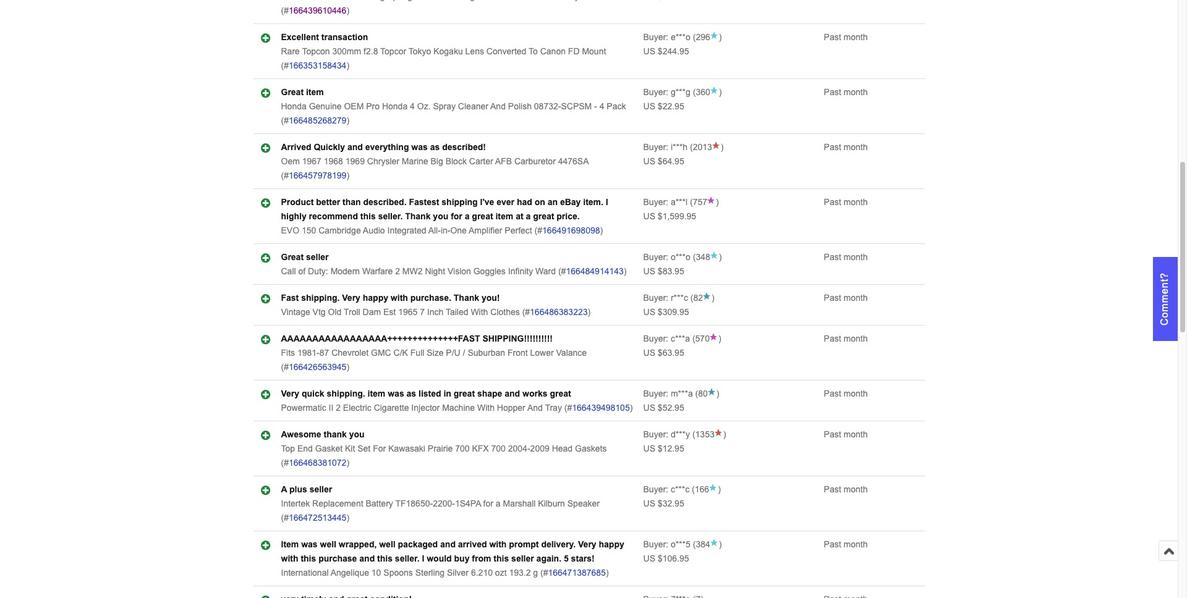 Task type: locate. For each thing, give the bounding box(es) containing it.
us left $52.95
[[643, 403, 655, 413]]

1 horizontal spatial with
[[391, 293, 408, 303]]

felt
[[318, 0, 333, 1]]

1 well from the left
[[320, 540, 336, 550]]

feedback left by buyer. element up us $63.95
[[643, 334, 690, 344]]

kogaku
[[434, 46, 463, 56]]

i down packaged
[[422, 554, 424, 564]]

us left $32.95
[[643, 499, 655, 509]]

9 past from the top
[[824, 430, 841, 440]]

powermatic
[[281, 403, 326, 413]]

0 horizontal spatial 700
[[455, 444, 470, 454]]

2 feedback left by buyer. element from the top
[[643, 87, 691, 97]]

4 month from the top
[[844, 197, 868, 207]]

10 month from the top
[[844, 485, 868, 495]]

buyer: e***o
[[643, 32, 691, 42]]

past month element for 348
[[824, 252, 868, 262]]

1 vertical spatial for
[[483, 499, 493, 509]]

great inside great seller call of duty: modern warfare 2 mw2 night vision goggles infinity ward (# 166484914143 )
[[281, 252, 304, 262]]

-
[[420, 0, 423, 1], [594, 102, 597, 111]]

4
[[410, 102, 415, 111], [600, 102, 604, 111]]

would
[[427, 554, 452, 564]]

6 us from the top
[[643, 307, 655, 317]]

feedback left by buyer. element up $52.95
[[643, 389, 693, 399]]

pro
[[366, 102, 380, 111]]

4 past from the top
[[824, 197, 841, 207]]

works
[[523, 389, 548, 399]]

$106.95
[[658, 554, 689, 564]]

4476sa
[[558, 157, 589, 166]]

4 left "pack"
[[600, 102, 604, 111]]

(# down atzi at top left
[[281, 6, 289, 16]]

1 horizontal spatial as
[[430, 142, 440, 152]]

electric
[[343, 403, 372, 413]]

2 buyer: from the top
[[643, 87, 668, 97]]

8 buyer: from the top
[[643, 389, 668, 399]]

4 left oz. at the left
[[410, 102, 415, 111]]

( 360
[[691, 87, 710, 97]]

4 feedback left by buyer. element from the top
[[643, 197, 688, 207]]

hats
[[298, 0, 316, 1], [582, 0, 599, 1]]

1 vertical spatial with
[[477, 403, 495, 413]]

hats up 166439610446
[[298, 0, 316, 1]]

c***a
[[671, 334, 690, 344]]

2 cleaning from the left
[[441, 0, 475, 1]]

comment?
[[1160, 273, 1170, 326]]

0 horizontal spatial i
[[422, 554, 424, 564]]

buyer: for $22.95
[[643, 87, 668, 97]]

1 vertical spatial and
[[527, 403, 543, 413]]

2 hat from the left
[[425, 0, 438, 1]]

a right at
[[526, 212, 531, 221]]

seller. inside product better than described. fastest shipping i've ever had on an ebay item. i highly recommend this seller. thank you for a great item at a great price. evo 150 cambridge audio integrated all-in-one amplifier perfect (# 166491698098 )
[[378, 212, 403, 221]]

i
[[606, 197, 608, 207], [422, 554, 424, 564]]

166426563945
[[289, 362, 347, 372]]

feedback left by buyer. element up us $244.95
[[643, 32, 691, 42]]

8 month from the top
[[844, 389, 868, 399]]

5 feedback left by buyer. element from the top
[[643, 252, 691, 262]]

hat
[[335, 0, 348, 1], [425, 0, 438, 1]]

for left western
[[490, 0, 503, 1]]

( right e***o
[[693, 32, 696, 42]]

was up cigarette
[[388, 389, 404, 399]]

(# inside top end gasket kit set for kawasaki prairie 700 kfx 700 2004-2009 head gaskets (#
[[281, 458, 289, 468]]

with inside very quick shipping. item was as listed in great shape and works great powermatic ii 2 electric cigarette injector machine with hopper and tray (# 166439498105 )
[[477, 403, 495, 413]]

- inside the 'honda genuine oem pro honda 4 oz. spray cleaner and polish 08732-scpsm - 4 pack (#'
[[594, 102, 597, 111]]

(# right ward
[[558, 267, 566, 277]]

5 month from the top
[[844, 252, 868, 262]]

happy up dam
[[363, 293, 388, 303]]

feedback left by buyer. element containing buyer: c***c
[[643, 485, 690, 495]]

this inside product better than described. fastest shipping i've ever had on an ebay item. i highly recommend this seller. thank you for a great item at a great price. evo 150 cambridge audio integrated all-in-one amplifier perfect (# 166491698098 )
[[360, 212, 376, 221]]

2 vertical spatial very
[[578, 540, 597, 550]]

6 past from the top
[[824, 293, 841, 303]]

9 buyer: from the top
[[643, 430, 668, 440]]

( right d***y
[[693, 430, 695, 440]]

9 past month from the top
[[824, 430, 868, 440]]

(# inside intertek replacement battery tf18650-2200-1s4pa for a marshall kilburn speaker (#
[[281, 513, 289, 523]]

( for 384
[[693, 540, 696, 550]]

4 buyer: from the top
[[643, 197, 668, 207]]

feedback left by buyer. element for $22.95
[[643, 87, 691, 97]]

6 month from the top
[[844, 293, 868, 303]]

past for ( 82
[[824, 293, 841, 303]]

166471387685
[[548, 568, 606, 578]]

past for ( 570
[[824, 334, 841, 344]]

7 past month element from the top
[[824, 334, 868, 344]]

feedback left by buyer. element for $244.95
[[643, 32, 691, 42]]

for right set
[[373, 444, 386, 454]]

seller inside item was well wrapped, well packaged and arrived with prompt delivery. very happy with this purchase and this seller. i would buy from this seller again.  5 stars! international angelique 10 spoons sterling silver 6.210 ozt 193.2 g (# 166471387685 )
[[511, 554, 534, 564]]

buyer: m***a
[[643, 389, 693, 399]]

and inside very quick shipping. item was as listed in great shape and works great powermatic ii 2 electric cigarette injector machine with hopper and tray (# 166439498105 )
[[505, 389, 520, 399]]

hopper
[[497, 403, 525, 413]]

past for ( 166
[[824, 485, 841, 495]]

0 vertical spatial as
[[430, 142, 440, 152]]

this up 'international'
[[301, 554, 316, 564]]

with
[[391, 293, 408, 303], [489, 540, 507, 550], [281, 554, 298, 564]]

2 horizontal spatial a
[[526, 212, 531, 221]]

1967
[[302, 157, 321, 166]]

3 past month element from the top
[[824, 142, 868, 152]]

166468381072 link
[[289, 458, 347, 468]]

80
[[698, 389, 708, 399]]

feedback left by buyer. element down us $106.95
[[643, 595, 691, 599]]

buyer: up "us $83.95"
[[643, 252, 668, 262]]

4 past month from the top
[[824, 197, 868, 207]]

rare
[[281, 46, 300, 56]]

10 us from the top
[[643, 499, 655, 509]]

9 us from the top
[[643, 444, 655, 454]]

shipping.
[[301, 293, 340, 303], [327, 389, 365, 399]]

700
[[455, 444, 470, 454], [491, 444, 506, 454]]

as inside very quick shipping. item was as listed in great shape and works great powermatic ii 2 electric cigarette injector machine with hopper and tray (# 166439498105 )
[[407, 389, 416, 399]]

cleaning left sponge
[[351, 0, 385, 1]]

0 horizontal spatial and
[[490, 102, 506, 111]]

us for us $22.95
[[643, 102, 655, 111]]

this
[[360, 212, 376, 221], [301, 554, 316, 564], [377, 554, 393, 564], [494, 554, 509, 564]]

g
[[533, 568, 538, 578]]

11 month from the top
[[844, 540, 868, 550]]

buyer: c***c
[[643, 485, 690, 495]]

well right wrapped,
[[379, 540, 396, 550]]

month for ( 80
[[844, 389, 868, 399]]

- right sponge
[[420, 0, 423, 1]]

feedback left by buyer. element containing buyer: a***l
[[643, 197, 688, 207]]

us for us $106.95
[[643, 554, 655, 564]]

us down buyer: o***5
[[643, 554, 655, 564]]

( 296
[[691, 32, 710, 42]]

10 past from the top
[[824, 485, 841, 495]]

( right r***c
[[691, 293, 694, 303]]

feedback left by buyer. element up us $309.95
[[643, 293, 688, 303]]

very up troll
[[342, 293, 360, 303]]

past month for 384
[[824, 540, 868, 550]]

item down "ever"
[[496, 212, 513, 221]]

7 feedback left by buyer. element from the top
[[643, 334, 690, 344]]

us left $83.95
[[643, 267, 655, 277]]

ever
[[497, 197, 515, 207]]

1 vertical spatial thank
[[454, 293, 479, 303]]

7 month from the top
[[844, 334, 868, 344]]

(# inside the 'honda genuine oem pro honda 4 oz. spray cleaner and polish 08732-scpsm - 4 pack (#'
[[281, 116, 289, 126]]

6 past month element from the top
[[824, 293, 868, 303]]

0 vertical spatial -
[[420, 0, 423, 1]]

excellent transaction
[[281, 32, 368, 42]]

9 month from the top
[[844, 430, 868, 440]]

4 past month element from the top
[[824, 197, 868, 207]]

prairie
[[428, 444, 453, 454]]

6 feedback left by buyer. element from the top
[[643, 293, 688, 303]]

0 horizontal spatial 2
[[336, 403, 341, 413]]

a plus seller
[[281, 485, 332, 495]]

(# right clothes
[[522, 307, 530, 317]]

arrived quickly and everything was as described! element
[[281, 142, 486, 152]]

$244.95
[[658, 46, 689, 56]]

( for 166
[[692, 485, 695, 495]]

2 past month element from the top
[[824, 87, 868, 97]]

7 us from the top
[[643, 348, 655, 358]]

with inside the fast shipping.  very happy with purchase.  thank you! vintage vtg old troll dam est 1965 7 inch tailed with clothes (# 166486383223 )
[[471, 307, 488, 317]]

buyer: up us $32.95
[[643, 485, 668, 495]]

and inside the 'honda genuine oem pro honda 4 oz. spray cleaner and polish 08732-scpsm - 4 pack (#'
[[490, 102, 506, 111]]

past month for 296
[[824, 32, 868, 42]]

feedback left by buyer. element containing buyer: m***a
[[643, 389, 693, 399]]

very up stars!
[[578, 540, 597, 550]]

chevrolet
[[332, 348, 369, 358]]

0 horizontal spatial very
[[281, 389, 299, 399]]

canon
[[540, 46, 566, 56]]

( right 'g***g'
[[693, 87, 696, 97]]

1 horizontal spatial for
[[490, 0, 503, 1]]

11 buyer: from the top
[[643, 540, 668, 550]]

buyer: up us $106.95
[[643, 540, 668, 550]]

0 horizontal spatial hats
[[298, 0, 316, 1]]

month for ( 384
[[844, 540, 868, 550]]

0 vertical spatial was
[[411, 142, 428, 152]]

sponge
[[387, 0, 417, 1]]

1 great from the top
[[281, 87, 304, 97]]

$12.95
[[658, 444, 684, 454]]

(# down the top
[[281, 458, 289, 468]]

1 horizontal spatial and
[[527, 403, 543, 413]]

d***y
[[671, 430, 690, 440]]

0 vertical spatial seller.
[[378, 212, 403, 221]]

1 horizontal spatial 2
[[395, 267, 400, 277]]

troll
[[344, 307, 360, 317]]

( for 348
[[693, 252, 696, 262]]

feedback left by buyer. element for $32.95
[[643, 485, 690, 495]]

month for ( 570
[[844, 334, 868, 344]]

buyer: g***g
[[643, 87, 691, 97]]

cleaner
[[458, 102, 488, 111]]

( 348
[[691, 252, 710, 262]]

on
[[535, 197, 545, 207]]

purchase.
[[410, 293, 451, 303]]

( right o***o
[[693, 252, 696, 262]]

1 horizontal spatial hats
[[582, 0, 599, 1]]

1 hat from the left
[[335, 0, 348, 1]]

0 vertical spatial kit
[[477, 0, 488, 1]]

buyer: up us $52.95
[[643, 389, 668, 399]]

1 horizontal spatial was
[[388, 389, 404, 399]]

1 horizontal spatial happy
[[599, 540, 624, 550]]

1 horizontal spatial cleaning
[[441, 0, 475, 1]]

8 us from the top
[[643, 403, 655, 413]]

9 past month element from the top
[[824, 430, 868, 440]]

- right scpsm
[[594, 102, 597, 111]]

1 vertical spatial kit
[[345, 444, 355, 454]]

2 us from the top
[[643, 102, 655, 111]]

aaaaaaaaaaaaaaaaa++++++++++++++fast shipping!!!!!!!!!! element
[[281, 334, 553, 344]]

11 feedback left by buyer. element from the top
[[643, 540, 691, 550]]

1 us from the top
[[643, 46, 655, 56]]

1 vertical spatial was
[[388, 389, 404, 399]]

feedback left by buyer. element for $63.95
[[643, 334, 690, 344]]

1 past month from the top
[[824, 32, 868, 42]]

( right the a***l at the top
[[690, 197, 693, 207]]

was up marine
[[411, 142, 428, 152]]

replacement
[[312, 499, 363, 509]]

us down buyer: r***c
[[643, 307, 655, 317]]

(# inside atzi hats felt hat cleaning sponge - hat cleaning kit for western & cowboy hats (#
[[281, 6, 289, 16]]

i***h
[[671, 142, 688, 152]]

you
[[433, 212, 448, 221], [349, 430, 365, 440]]

seller. inside item was well wrapped, well packaged and arrived with prompt delivery. very happy with this purchase and this seller. i would buy from this seller again.  5 stars! international angelique 10 spoons sterling silver 6.210 ozt 193.2 g (# 166471387685 )
[[395, 554, 420, 564]]

buyer: up us $12.95
[[643, 430, 668, 440]]

and up hopper at the left of the page
[[505, 389, 520, 399]]

166439610446
[[289, 6, 347, 16]]

and up would
[[440, 540, 456, 550]]

aaaaaaaaaaaaaaaaa++++++++++++++fast
[[281, 334, 480, 344]]

feedback left by buyer. element containing buyer: g***g
[[643, 87, 691, 97]]

1 past from the top
[[824, 32, 841, 42]]

feedback left by buyer. element containing buyer: o***o
[[643, 252, 691, 262]]

1 vertical spatial seller.
[[395, 554, 420, 564]]

buyer: for $64.95
[[643, 142, 668, 152]]

month for ( 360
[[844, 87, 868, 97]]

5 past month element from the top
[[824, 252, 868, 262]]

8 past from the top
[[824, 389, 841, 399]]

8 past month from the top
[[824, 389, 868, 399]]

us $12.95
[[643, 444, 684, 454]]

feedback left by buyer. element
[[643, 32, 691, 42], [643, 87, 691, 97], [643, 142, 688, 152], [643, 197, 688, 207], [643, 252, 691, 262], [643, 293, 688, 303], [643, 334, 690, 344], [643, 389, 693, 399], [643, 430, 690, 440], [643, 485, 690, 495], [643, 540, 691, 550], [643, 595, 691, 599]]

5 buyer: from the top
[[643, 252, 668, 262]]

1 horizontal spatial honda
[[382, 102, 408, 111]]

past month element
[[824, 32, 868, 42], [824, 87, 868, 97], [824, 142, 868, 152], [824, 197, 868, 207], [824, 252, 868, 262], [824, 293, 868, 303], [824, 334, 868, 344], [824, 389, 868, 399], [824, 430, 868, 440], [824, 485, 868, 495], [824, 540, 868, 550], [824, 595, 868, 599]]

past for ( 348
[[824, 252, 841, 262]]

us left $63.95
[[643, 348, 655, 358]]

2 past from the top
[[824, 87, 841, 97]]

with up 1965
[[391, 293, 408, 303]]

( right m***a
[[695, 389, 698, 399]]

past month element for 360
[[824, 87, 868, 97]]

1 vertical spatial great
[[281, 252, 304, 262]]

(# down oem
[[281, 171, 289, 181]]

2 horizontal spatial item
[[496, 212, 513, 221]]

1 horizontal spatial -
[[594, 102, 597, 111]]

1 past month element from the top
[[824, 32, 868, 42]]

166353158434 link
[[289, 61, 347, 71]]

0 horizontal spatial as
[[407, 389, 416, 399]]

buyer: up us $1,599.95
[[643, 197, 668, 207]]

0 vertical spatial with
[[471, 307, 488, 317]]

great up machine
[[454, 389, 475, 399]]

10 past month from the top
[[824, 485, 868, 495]]

buyer: d***y
[[643, 430, 690, 440]]

2 hats from the left
[[582, 0, 599, 1]]

seller. up spoons at the bottom left of the page
[[395, 554, 420, 564]]

0 vertical spatial for
[[451, 212, 462, 221]]

0 vertical spatial thank
[[405, 212, 431, 221]]

past month element for 80
[[824, 389, 868, 399]]

past month for 166
[[824, 485, 868, 495]]

0 vertical spatial with
[[391, 293, 408, 303]]

1 vertical spatial happy
[[599, 540, 624, 550]]

1 feedback left by buyer. element from the top
[[643, 32, 691, 42]]

( for 757
[[690, 197, 693, 207]]

feedback left by buyer. element containing buyer: e***o
[[643, 32, 691, 42]]

$83.95
[[658, 267, 684, 277]]

0 horizontal spatial for
[[451, 212, 462, 221]]

with inside the fast shipping.  very happy with purchase.  thank you! vintage vtg old troll dam est 1965 7 inch tailed with clothes (# 166486383223 )
[[391, 293, 408, 303]]

feedback left by buyer. element for $309.95
[[643, 293, 688, 303]]

0 horizontal spatial was
[[301, 540, 318, 550]]

atzi hats felt hat cleaning sponge - hat cleaning kit for western & cowboy hats (#
[[281, 0, 599, 16]]

0 vertical spatial 2
[[395, 267, 400, 277]]

past month for 570
[[824, 334, 868, 344]]

very quick shipping. item was as listed in great shape and works great element
[[281, 389, 571, 399]]

feedback left by buyer. element containing buyer: r***c
[[643, 293, 688, 303]]

this up audio
[[360, 212, 376, 221]]

5 past from the top
[[824, 252, 841, 262]]

shipping. inside the fast shipping.  very happy with purchase.  thank you! vintage vtg old troll dam est 1965 7 inch tailed with clothes (# 166486383223 )
[[301, 293, 340, 303]]

11 past month element from the top
[[824, 540, 868, 550]]

buyer: for $244.95
[[643, 32, 668, 42]]

7 past from the top
[[824, 334, 841, 344]]

feedback left by buyer. element containing buyer: i***h
[[643, 142, 688, 152]]

8 past month element from the top
[[824, 389, 868, 399]]

as left listed
[[407, 389, 416, 399]]

great for great item
[[281, 87, 304, 97]]

you up "in-"
[[433, 212, 448, 221]]

2 inside very quick shipping. item was as listed in great shape and works great powermatic ii 2 electric cigarette injector machine with hopper and tray (# 166439498105 )
[[336, 403, 341, 413]]

described!
[[442, 142, 486, 152]]

for inside intertek replacement battery tf18650-2200-1s4pa for a marshall kilburn speaker (#
[[483, 499, 493, 509]]

1 vertical spatial for
[[373, 444, 386, 454]]

(# right perfect at the left of page
[[535, 226, 542, 236]]

10 feedback left by buyer. element from the top
[[643, 485, 690, 495]]

1 horizontal spatial well
[[379, 540, 396, 550]]

with down you!
[[471, 307, 488, 317]]

( for 1353
[[693, 430, 695, 440]]

1 vertical spatial 2
[[336, 403, 341, 413]]

1 buyer: from the top
[[643, 32, 668, 42]]

us for us $83.95
[[643, 267, 655, 277]]

2 horizontal spatial with
[[489, 540, 507, 550]]

0 horizontal spatial honda
[[281, 102, 307, 111]]

us down buyer: a***l
[[643, 212, 655, 221]]

3 past month from the top
[[824, 142, 868, 152]]

2 vertical spatial seller
[[511, 554, 534, 564]]

for inside top end gasket kit set for kawasaki prairie 700 kfx 700 2004-2009 head gaskets (#
[[373, 444, 386, 454]]

feedback left by buyer. element containing buyer: c***a
[[643, 334, 690, 344]]

11 past from the top
[[824, 540, 841, 550]]

great
[[472, 212, 493, 221], [533, 212, 554, 221], [454, 389, 475, 399], [550, 389, 571, 399]]

us $106.95
[[643, 554, 689, 564]]

(# inside fits 1981-87 chevrolet gmc c/k full size p/u / suburban front lower valance (#
[[281, 362, 289, 372]]

past month for 360
[[824, 87, 868, 97]]

past month element for 1353
[[824, 430, 868, 440]]

1s4pa
[[455, 499, 481, 509]]

feedback left by buyer. element for $64.95
[[643, 142, 688, 152]]

a down shipping
[[465, 212, 470, 221]]

happy up 166471387685
[[599, 540, 624, 550]]

feedback left by buyer. element containing buyer: d***y
[[643, 430, 690, 440]]

for inside product better than described. fastest shipping i've ever had on an ebay item. i highly recommend this seller. thank you for a great item at a great price. evo 150 cambridge audio integrated all-in-one amplifier perfect (# 166491698098 )
[[451, 212, 462, 221]]

2 horizontal spatial very
[[578, 540, 597, 550]]

hat right felt
[[335, 0, 348, 1]]

(# inside the fast shipping.  very happy with purchase.  thank you! vintage vtg old troll dam est 1965 7 inch tailed with clothes (# 166486383223 )
[[522, 307, 530, 317]]

honda right pro
[[382, 102, 408, 111]]

as
[[430, 142, 440, 152], [407, 389, 416, 399]]

( for 80
[[695, 389, 698, 399]]

1 vertical spatial item
[[496, 212, 513, 221]]

0 vertical spatial you
[[433, 212, 448, 221]]

2 inside great seller call of duty: modern warfare 2 mw2 night vision goggles infinity ward (# 166484914143 )
[[395, 267, 400, 277]]

everything
[[365, 142, 409, 152]]

11 us from the top
[[643, 554, 655, 564]]

stars!
[[571, 554, 595, 564]]

with down item
[[281, 554, 298, 564]]

us for us $12.95
[[643, 444, 655, 454]]

us for us $1,599.95
[[643, 212, 655, 221]]

5 past month from the top
[[824, 252, 868, 262]]

a left marshall
[[496, 499, 501, 509]]

1 horizontal spatial very
[[342, 293, 360, 303]]

10 buyer: from the top
[[643, 485, 668, 495]]

3 feedback left by buyer. element from the top
[[643, 142, 688, 152]]

feedback left by buyer. element up us $106.95
[[643, 540, 691, 550]]

12 past month element from the top
[[824, 595, 868, 599]]

inch
[[427, 307, 444, 317]]

5 us from the top
[[643, 267, 655, 277]]

for right 1s4pa
[[483, 499, 493, 509]]

shipping
[[442, 197, 478, 207]]

( right o***5
[[693, 540, 696, 550]]

ozt
[[495, 568, 507, 578]]

0 horizontal spatial -
[[420, 0, 423, 1]]

( for 2013
[[690, 142, 693, 152]]

2 vertical spatial was
[[301, 540, 318, 550]]

0 vertical spatial for
[[490, 0, 503, 1]]

0 vertical spatial i
[[606, 197, 608, 207]]

past month element for 757
[[824, 197, 868, 207]]

1 horizontal spatial 700
[[491, 444, 506, 454]]

2 month from the top
[[844, 87, 868, 97]]

1968
[[324, 157, 343, 166]]

6 buyer: from the top
[[643, 293, 668, 303]]

and left polish
[[490, 102, 506, 111]]

384
[[696, 540, 710, 550]]

seller down prompt
[[511, 554, 534, 564]]

2 right ii
[[336, 403, 341, 413]]

1 vertical spatial shipping.
[[327, 389, 365, 399]]

kit left set
[[345, 444, 355, 454]]

a plus seller element
[[281, 485, 332, 495]]

3 us from the top
[[643, 157, 655, 166]]

2 horizontal spatial was
[[411, 142, 428, 152]]

feedback left by buyer. element up us $64.95
[[643, 142, 688, 152]]

buyer: up us $244.95
[[643, 32, 668, 42]]

1 horizontal spatial you
[[433, 212, 448, 221]]

1 horizontal spatial a
[[496, 499, 501, 509]]

i right item.
[[606, 197, 608, 207]]

1 horizontal spatial 4
[[600, 102, 604, 111]]

2 vertical spatial item
[[368, 389, 385, 399]]

1 vertical spatial seller
[[310, 485, 332, 495]]

as up big
[[430, 142, 440, 152]]

11 past month from the top
[[824, 540, 868, 550]]

3 month from the top
[[844, 142, 868, 152]]

chrysler
[[367, 157, 399, 166]]

buyer: for $1,599.95
[[643, 197, 668, 207]]

8 feedback left by buyer. element from the top
[[643, 389, 693, 399]]

0 vertical spatial seller
[[306, 252, 329, 262]]

cleaning up "kogaku"
[[441, 0, 475, 1]]

with up from
[[489, 540, 507, 550]]

great up "call"
[[281, 252, 304, 262]]

0 horizontal spatial for
[[373, 444, 386, 454]]

1 vertical spatial as
[[407, 389, 416, 399]]

6 past month from the top
[[824, 293, 868, 303]]

0 vertical spatial great
[[281, 87, 304, 97]]

gmc
[[371, 348, 391, 358]]

month for ( 757
[[844, 197, 868, 207]]

past month for 82
[[824, 293, 868, 303]]

2 vertical spatial with
[[281, 554, 298, 564]]

month for ( 296
[[844, 32, 868, 42]]

1 vertical spatial i
[[422, 554, 424, 564]]

0 horizontal spatial happy
[[363, 293, 388, 303]]

2 great from the top
[[281, 252, 304, 262]]

3 buyer: from the top
[[643, 142, 668, 152]]

past month element for 570
[[824, 334, 868, 344]]

shipping. up vtg
[[301, 293, 340, 303]]

700 right kfx
[[491, 444, 506, 454]]

0 horizontal spatial 4
[[410, 102, 415, 111]]

/
[[463, 348, 465, 358]]

0 vertical spatial very
[[342, 293, 360, 303]]

1 month from the top
[[844, 32, 868, 42]]

feedback left by buyer. element up us $32.95
[[643, 485, 690, 495]]

(# inside very quick shipping. item was as listed in great shape and works great powermatic ii 2 electric cigarette injector machine with hopper and tray (# 166439498105 )
[[564, 403, 572, 413]]

past for ( 80
[[824, 389, 841, 399]]

1 vertical spatial -
[[594, 102, 597, 111]]

0 horizontal spatial thank
[[405, 212, 431, 221]]

kit inside atzi hats felt hat cleaning sponge - hat cleaning kit for western & cowboy hats (#
[[477, 0, 488, 1]]

0 horizontal spatial cleaning
[[351, 0, 385, 1]]

feedback left by buyer. element up "us $22.95"
[[643, 87, 691, 97]]

1 honda from the left
[[281, 102, 307, 111]]

9 feedback left by buyer. element from the top
[[643, 430, 690, 440]]

seller.
[[378, 212, 403, 221], [395, 554, 420, 564]]

(# inside product better than described. fastest shipping i've ever had on an ebay item. i highly recommend this seller. thank you for a great item at a great price. evo 150 cambridge audio integrated all-in-one amplifier perfect (# 166491698098 )
[[535, 226, 542, 236]]

7 past month from the top
[[824, 334, 868, 344]]

converted
[[487, 46, 527, 56]]

0 horizontal spatial well
[[320, 540, 336, 550]]

0 horizontal spatial kit
[[345, 444, 355, 454]]

us $52.95
[[643, 403, 684, 413]]

you up set
[[349, 430, 365, 440]]

for up one
[[451, 212, 462, 221]]

4 us from the top
[[643, 212, 655, 221]]

great down 166353158434
[[281, 87, 304, 97]]

0 vertical spatial item
[[306, 87, 324, 97]]

full
[[410, 348, 424, 358]]

mount
[[582, 46, 606, 56]]

buyer: for $106.95
[[643, 540, 668, 550]]

3 past from the top
[[824, 142, 841, 152]]

( right c***c
[[692, 485, 695, 495]]

0 horizontal spatial you
[[349, 430, 365, 440]]

1 horizontal spatial kit
[[477, 0, 488, 1]]

thank inside the fast shipping.  very happy with purchase.  thank you! vintage vtg old troll dam est 1965 7 inch tailed with clothes (# 166486383223 )
[[454, 293, 479, 303]]

0 vertical spatial shipping.
[[301, 293, 340, 303]]

( right i***h
[[690, 142, 693, 152]]

0 vertical spatial and
[[490, 102, 506, 111]]

warfare
[[362, 267, 393, 277]]

fast
[[281, 293, 299, 303]]

1 horizontal spatial i
[[606, 197, 608, 207]]

2 honda from the left
[[382, 102, 408, 111]]

(# inside great seller call of duty: modern warfare 2 mw2 night vision goggles infinity ward (# 166484914143 )
[[558, 267, 566, 277]]

very inside very quick shipping. item was as listed in great shape and works great powermatic ii 2 electric cigarette injector machine with hopper and tray (# 166439498105 )
[[281, 389, 299, 399]]

7 buyer: from the top
[[643, 334, 668, 344]]

great seller call of duty: modern warfare 2 mw2 night vision goggles infinity ward (# 166484914143 )
[[281, 252, 627, 277]]

1 horizontal spatial for
[[483, 499, 493, 509]]

0 horizontal spatial hat
[[335, 0, 348, 1]]

2 past month from the top
[[824, 87, 868, 97]]

1 horizontal spatial hat
[[425, 0, 438, 1]]

1 horizontal spatial item
[[368, 389, 385, 399]]

feedback left by buyer. element containing buyer: o***5
[[643, 540, 691, 550]]

2 700 from the left
[[491, 444, 506, 454]]

past month for 2013
[[824, 142, 868, 152]]

seller. down the described. on the left top of page
[[378, 212, 403, 221]]

0 vertical spatial happy
[[363, 293, 388, 303]]

feedback left by buyer. element for $1,599.95
[[643, 197, 688, 207]]

all-
[[428, 226, 441, 236]]

166468381072
[[289, 458, 347, 468]]

296
[[696, 32, 710, 42]]

hats right 'cowboy'
[[582, 0, 599, 1]]

honda down great item element
[[281, 102, 307, 111]]

past month
[[824, 32, 868, 42], [824, 87, 868, 97], [824, 142, 868, 152], [824, 197, 868, 207], [824, 252, 868, 262], [824, 293, 868, 303], [824, 334, 868, 344], [824, 389, 868, 399], [824, 430, 868, 440], [824, 485, 868, 495], [824, 540, 868, 550]]

feedback left by buyer. element up us $12.95
[[643, 430, 690, 440]]

was inside very quick shipping. item was as listed in great shape and works great powermatic ii 2 electric cigarette injector machine with hopper and tray (# 166439498105 )
[[388, 389, 404, 399]]

1 horizontal spatial thank
[[454, 293, 479, 303]]

great up tray
[[550, 389, 571, 399]]

awesome thank you element
[[281, 430, 365, 440]]

1 vertical spatial very
[[281, 389, 299, 399]]

buyer: up us $309.95
[[643, 293, 668, 303]]

(# down fits
[[281, 362, 289, 372]]

10 past month element from the top
[[824, 485, 868, 495]]

and down works
[[527, 403, 543, 413]]



Task type: describe. For each thing, give the bounding box(es) containing it.
purchase
[[319, 554, 357, 564]]

item inside very quick shipping. item was as listed in great shape and works great powermatic ii 2 electric cigarette injector machine with hopper and tray (# 166439498105 )
[[368, 389, 385, 399]]

great item element
[[281, 87, 324, 97]]

i've
[[480, 197, 494, 207]]

month for ( 82
[[844, 293, 868, 303]]

happy inside the fast shipping.  very happy with purchase.  thank you! vintage vtg old troll dam est 1965 7 inch tailed with clothes (# 166486383223 )
[[363, 293, 388, 303]]

an
[[548, 197, 558, 207]]

mw2
[[402, 267, 423, 277]]

1 vertical spatial you
[[349, 430, 365, 440]]

spray
[[433, 102, 456, 111]]

166471387685 link
[[548, 568, 606, 578]]

cowboy
[[548, 0, 579, 1]]

thank inside product better than described. fastest shipping i've ever had on an ebay item. i highly recommend this seller. thank you for a great item at a great price. evo 150 cambridge audio integrated all-in-one amplifier perfect (# 166491698098 )
[[405, 212, 431, 221]]

arrived
[[458, 540, 487, 550]]

fast shipping.  very happy with purchase.  thank you! element
[[281, 293, 500, 303]]

166484914143
[[566, 267, 624, 277]]

oem 1967 1968 1969 chrysler marine big block carter afb carburetor 4476sa (#
[[281, 157, 589, 181]]

i inside product better than described. fastest shipping i've ever had on an ebay item. i highly recommend this seller. thank you for a great item at a great price. evo 150 cambridge audio integrated all-in-one amplifier perfect (# 166491698098 )
[[606, 197, 608, 207]]

us for us $244.95
[[643, 46, 655, 56]]

of
[[298, 267, 306, 277]]

a
[[281, 485, 287, 495]]

166484914143 link
[[566, 267, 624, 277]]

360
[[696, 87, 710, 97]]

quickly
[[314, 142, 345, 152]]

highly
[[281, 212, 307, 221]]

top
[[281, 444, 295, 454]]

us for us $52.95
[[643, 403, 655, 413]]

in
[[444, 389, 451, 399]]

1 cleaning from the left
[[351, 0, 385, 1]]

2 well from the left
[[379, 540, 396, 550]]

very inside the fast shipping.  very happy with purchase.  thank you! vintage vtg old troll dam est 1965 7 inch tailed with clothes (# 166486383223 )
[[342, 293, 360, 303]]

10
[[372, 568, 381, 578]]

carter
[[469, 157, 493, 166]]

166491698098
[[542, 226, 600, 236]]

month for ( 166
[[844, 485, 868, 495]]

duty:
[[308, 267, 328, 277]]

feedback left by buyer. element for $52.95
[[643, 389, 693, 399]]

ii
[[329, 403, 334, 413]]

2 4 from the left
[[600, 102, 604, 111]]

p/u
[[446, 348, 461, 358]]

month for ( 2013
[[844, 142, 868, 152]]

was inside item was well wrapped, well packaged and arrived with prompt delivery. very happy with this purchase and this seller. i would buy from this seller again.  5 stars! international angelique 10 spoons sterling silver 6.210 ozt 193.2 g (# 166471387685 )
[[301, 540, 318, 550]]

past for ( 360
[[824, 87, 841, 97]]

a inside intertek replacement battery tf18650-2200-1s4pa for a marshall kilburn speaker (#
[[496, 499, 501, 509]]

great seller element
[[281, 252, 329, 262]]

very quick shipping. item was as listed in great shape and works great powermatic ii 2 electric cigarette injector machine with hopper and tray (# 166439498105 )
[[281, 389, 633, 413]]

166439610446 )
[[289, 6, 349, 16]]

vision
[[448, 267, 471, 277]]

us for us $309.95
[[643, 307, 655, 317]]

price.
[[557, 212, 580, 221]]

was for item
[[388, 389, 404, 399]]

great up amplifier
[[472, 212, 493, 221]]

past month element for 2013
[[824, 142, 868, 152]]

comment? link
[[1153, 257, 1178, 341]]

great for great seller call of duty: modern warfare 2 mw2 night vision goggles infinity ward (# 166484914143 )
[[281, 252, 304, 262]]

you!
[[482, 293, 500, 303]]

past month for 757
[[824, 197, 868, 207]]

( 570
[[690, 334, 710, 344]]

as for listed
[[407, 389, 416, 399]]

tokyo
[[409, 46, 431, 56]]

) inside great seller call of duty: modern warfare 2 mw2 night vision goggles infinity ward (# 166484914143 )
[[624, 267, 627, 277]]

us $32.95
[[643, 499, 684, 509]]

you inside product better than described. fastest shipping i've ever had on an ebay item. i highly recommend this seller. thank you for a great item at a great price. evo 150 cambridge audio integrated all-in-one amplifier perfect (# 166491698098 )
[[433, 212, 448, 221]]

(# inside oem 1967 1968 1969 chrysler marine big block carter afb carburetor 4476sa (#
[[281, 171, 289, 181]]

buyer: for $83.95
[[643, 252, 668, 262]]

us for us $64.95
[[643, 157, 655, 166]]

2009
[[530, 444, 550, 454]]

( for 570
[[693, 334, 695, 344]]

item inside product better than described. fastest shipping i've ever had on an ebay item. i highly recommend this seller. thank you for a great item at a great price. evo 150 cambridge audio integrated all-in-one amplifier perfect (# 166491698098 )
[[496, 212, 513, 221]]

excellent transaction element
[[281, 32, 368, 42]]

fd
[[568, 46, 580, 56]]

) inside product better than described. fastest shipping i've ever had on an ebay item. i highly recommend this seller. thank you for a great item at a great price. evo 150 cambridge audio integrated all-in-one amplifier perfect (# 166491698098 )
[[600, 226, 603, 236]]

kit inside top end gasket kit set for kawasaki prairie 700 kfx 700 2004-2009 head gaskets (#
[[345, 444, 355, 454]]

night
[[425, 267, 445, 277]]

kawasaki
[[388, 444, 425, 454]]

us for us $32.95
[[643, 499, 655, 509]]

kilburn
[[538, 499, 565, 509]]

0 horizontal spatial item
[[306, 87, 324, 97]]

at
[[516, 212, 524, 221]]

1 hats from the left
[[298, 0, 316, 1]]

product better than described. fastest shipping i've ever had on an ebay item. i highly recommend this seller. thank you for a great item at a great price. element
[[281, 197, 608, 221]]

(# inside item was well wrapped, well packaged and arrived with prompt delivery. very happy with this purchase and this seller. i would buy from this seller again.  5 stars! international angelique 10 spoons sterling silver 6.210 ozt 193.2 g (# 166471387685 )
[[540, 568, 548, 578]]

and up the 10
[[359, 554, 375, 564]]

87
[[320, 348, 329, 358]]

than
[[343, 197, 361, 207]]

7
[[420, 307, 425, 317]]

past for ( 1353
[[824, 430, 841, 440]]

item was well wrapped, well packaged and arrived with prompt delivery. very happy with this purchase and this seller. i would buy from this seller again.  5 stars! element
[[281, 540, 624, 564]]

shipping. inside very quick shipping. item was as listed in great shape and works great powermatic ii 2 electric cigarette injector machine with hopper and tray (# 166439498105 )
[[327, 389, 365, 399]]

- inside atzi hats felt hat cleaning sponge - hat cleaning kit for western & cowboy hats (#
[[420, 0, 423, 1]]

166485268279 link
[[289, 116, 347, 126]]

82
[[694, 293, 703, 303]]

product
[[281, 197, 314, 207]]

past for ( 2013
[[824, 142, 841, 152]]

buyer: for $52.95
[[643, 389, 668, 399]]

g***g
[[671, 87, 691, 97]]

( 166
[[690, 485, 709, 495]]

past month for 80
[[824, 389, 868, 399]]

past month for 1353
[[824, 430, 868, 440]]

past month for 348
[[824, 252, 868, 262]]

1 4 from the left
[[410, 102, 415, 111]]

) inside item was well wrapped, well packaged and arrived with prompt delivery. very happy with this purchase and this seller. i would buy from this seller again.  5 stars! international angelique 10 spoons sterling silver 6.210 ozt 193.2 g (# 166471387685 )
[[606, 568, 609, 578]]

166439498105 link
[[572, 403, 630, 413]]

us $244.95
[[643, 46, 689, 56]]

was for everything
[[411, 142, 428, 152]]

great down on
[[533, 212, 554, 221]]

past month element for 384
[[824, 540, 868, 550]]

prompt
[[509, 540, 539, 550]]

top end gasket kit set for kawasaki prairie 700 kfx 700 2004-2009 head gaskets (#
[[281, 444, 607, 468]]

thank
[[324, 430, 347, 440]]

(# inside rare topcon 300mm f2.8 topcor tokyo kogaku lens converted to canon fd mount (#
[[281, 61, 289, 71]]

topcon
[[302, 46, 330, 56]]

great item
[[281, 87, 324, 97]]

ebay
[[560, 197, 581, 207]]

348
[[696, 252, 710, 262]]

very inside item was well wrapped, well packaged and arrived with prompt delivery. very happy with this purchase and this seller. i would buy from this seller again.  5 stars! international angelique 10 spoons sterling silver 6.210 ozt 193.2 g (# 166471387685 )
[[578, 540, 597, 550]]

1 vertical spatial with
[[489, 540, 507, 550]]

very timely and great condition! element
[[281, 595, 412, 599]]

) inside the fast shipping.  very happy with purchase.  thank you! vintage vtg old troll dam est 1965 7 inch tailed with clothes (# 166486383223 )
[[588, 307, 591, 317]]

i inside item was well wrapped, well packaged and arrived with prompt delivery. very happy with this purchase and this seller. i would buy from this seller again.  5 stars! international angelique 10 spoons sterling silver 6.210 ozt 193.2 g (# 166471387685 )
[[422, 554, 424, 564]]

and up 1969
[[347, 142, 363, 152]]

us for us $63.95
[[643, 348, 655, 358]]

delivery.
[[541, 540, 576, 550]]

integrated
[[387, 226, 426, 236]]

past month element for 166
[[824, 485, 868, 495]]

to
[[529, 46, 538, 56]]

buyer: for $63.95
[[643, 334, 668, 344]]

as for described!
[[430, 142, 440, 152]]

300mm
[[332, 46, 361, 56]]

and inside very quick shipping. item was as listed in great shape and works great powermatic ii 2 electric cigarette injector machine with hopper and tray (# 166439498105 )
[[527, 403, 543, 413]]

past month element for 296
[[824, 32, 868, 42]]

feedback left by buyer. element for $12.95
[[643, 430, 690, 440]]

audio
[[363, 226, 385, 236]]

c***c
[[671, 485, 690, 495]]

( 1353
[[690, 430, 715, 440]]

0 horizontal spatial a
[[465, 212, 470, 221]]

past for ( 757
[[824, 197, 841, 207]]

past for ( 384
[[824, 540, 841, 550]]

one
[[450, 226, 467, 236]]

month for ( 1353
[[844, 430, 868, 440]]

happy inside item was well wrapped, well packaged and arrived with prompt delivery. very happy with this purchase and this seller. i would buy from this seller again.  5 stars! international angelique 10 spoons sterling silver 6.210 ozt 193.2 g (# 166471387685 )
[[599, 540, 624, 550]]

carburetor
[[514, 157, 556, 166]]

0 horizontal spatial with
[[281, 554, 298, 564]]

feedback left by buyer. element for $83.95
[[643, 252, 691, 262]]

buyer: for $32.95
[[643, 485, 668, 495]]

) inside very quick shipping. item was as listed in great shape and works great powermatic ii 2 electric cigarette injector machine with hopper and tray (# 166439498105 )
[[630, 403, 633, 413]]

for inside atzi hats felt hat cleaning sponge - hat cleaning kit for western & cowboy hats (#
[[490, 0, 503, 1]]

scpsm
[[561, 102, 592, 111]]

e***o
[[671, 32, 691, 42]]

speaker
[[568, 499, 600, 509]]

pack
[[607, 102, 626, 111]]

1 700 from the left
[[455, 444, 470, 454]]

modern
[[331, 267, 360, 277]]

us $1,599.95
[[643, 212, 696, 221]]

shape
[[477, 389, 502, 399]]

buyer: for $309.95
[[643, 293, 668, 303]]

1353
[[695, 430, 715, 440]]

past month element for 82
[[824, 293, 868, 303]]

big
[[431, 157, 443, 166]]

this up the 10
[[377, 554, 393, 564]]

a***l
[[671, 197, 688, 207]]

this up ozt
[[494, 554, 509, 564]]

( 80
[[693, 389, 708, 399]]

166485268279 )
[[289, 116, 349, 126]]

2013
[[693, 142, 712, 152]]

166426563945 )
[[289, 362, 349, 372]]

buyer: for $12.95
[[643, 430, 668, 440]]

had
[[517, 197, 532, 207]]

packaged
[[398, 540, 438, 550]]

oem
[[281, 157, 300, 166]]

166
[[695, 485, 709, 495]]

( for 82
[[691, 293, 694, 303]]

( for 360
[[693, 87, 696, 97]]

arrived
[[281, 142, 311, 152]]

rare topcon 300mm f2.8 topcor tokyo kogaku lens converted to canon fd mount (#
[[281, 46, 606, 71]]

193.2
[[509, 568, 531, 578]]

buyer: o***5
[[643, 540, 691, 550]]

feedback left by buyer. element for $106.95
[[643, 540, 691, 550]]

166439498105
[[572, 403, 630, 413]]

past for ( 296
[[824, 32, 841, 42]]

12 feedback left by buyer. element from the top
[[643, 595, 691, 599]]

seller inside great seller call of duty: modern warfare 2 mw2 night vision goggles infinity ward (# 166484914143 )
[[306, 252, 329, 262]]

month for ( 348
[[844, 252, 868, 262]]

( for 296
[[693, 32, 696, 42]]



Task type: vqa. For each thing, say whether or not it's contained in the screenshot.


